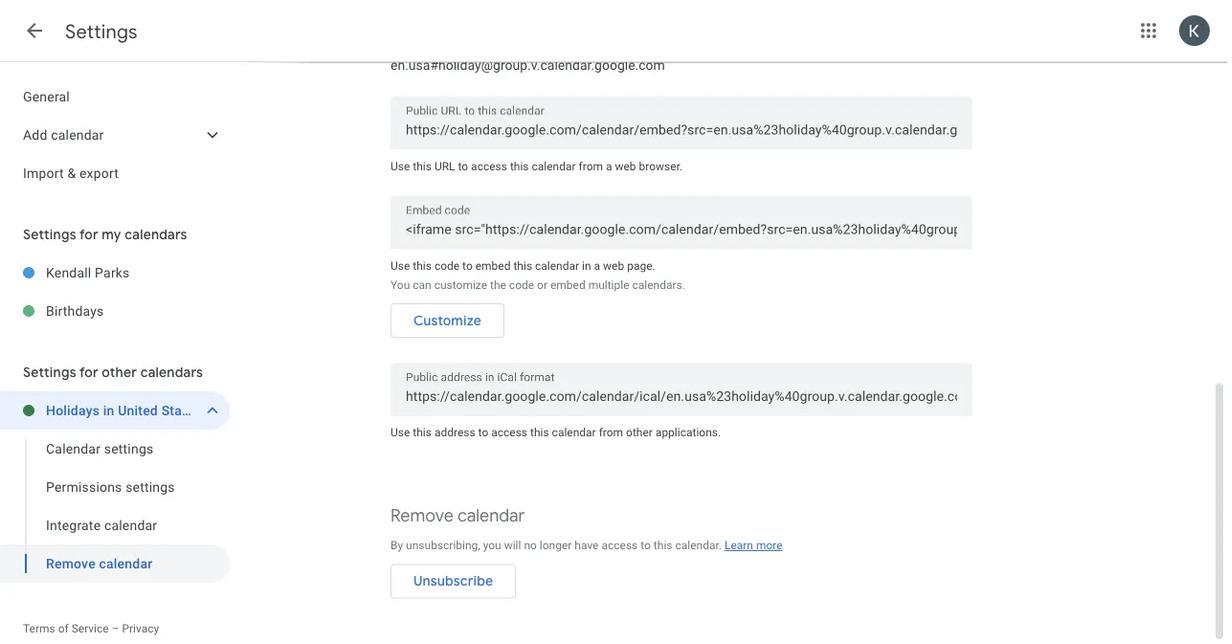 Task type: locate. For each thing, give the bounding box(es) containing it.
this
[[413, 160, 432, 173], [510, 160, 529, 173], [413, 259, 432, 273], [513, 259, 532, 273], [413, 426, 432, 440], [530, 426, 549, 440], [654, 539, 672, 553]]

settings
[[104, 441, 153, 457], [126, 479, 175, 495]]

by unsubscribing, you will no longer have access to this calendar. learn more
[[391, 539, 783, 553]]

0 vertical spatial from
[[579, 160, 603, 173]]

access right have
[[602, 539, 638, 553]]

to right url
[[458, 160, 468, 173]]

this up can
[[413, 259, 432, 273]]

0 vertical spatial calendars
[[125, 226, 187, 243]]

my
[[102, 226, 121, 243]]

2 vertical spatial settings
[[23, 364, 76, 381]]

1 for from the top
[[79, 226, 98, 243]]

for for my
[[79, 226, 98, 243]]

1 vertical spatial a
[[594, 259, 600, 273]]

embed right or
[[550, 279, 585, 292]]

use left url
[[391, 160, 410, 173]]

use for use this url to access this calendar from a web browser.
[[391, 160, 410, 173]]

to for code
[[462, 259, 473, 273]]

integrate calendar
[[46, 517, 157, 533]]

1 vertical spatial web
[[603, 259, 624, 273]]

access right address
[[491, 426, 527, 440]]

1 vertical spatial from
[[599, 426, 623, 440]]

0 horizontal spatial remove calendar
[[46, 556, 152, 571]]

code down use this code to embed this calendar in a web page.
[[509, 279, 534, 292]]

terms
[[23, 622, 55, 636]]

0 horizontal spatial other
[[102, 364, 137, 381]]

kendall parks
[[46, 265, 130, 280]]

settings down holidays in united states link on the left of the page
[[104, 441, 153, 457]]

holidays in united states tree item
[[0, 391, 230, 430]]

in
[[582, 259, 591, 273], [103, 402, 114, 418]]

1 vertical spatial use
[[391, 259, 410, 273]]

web for page.
[[603, 259, 624, 273]]

2 vertical spatial use
[[391, 426, 410, 440]]

other left the applications.
[[626, 426, 653, 440]]

for up holidays at the bottom left of page
[[79, 364, 98, 381]]

settings for my calendars tree
[[0, 254, 230, 330]]

this right address
[[530, 426, 549, 440]]

kendall parks tree item
[[0, 254, 230, 292]]

0 vertical spatial a
[[606, 160, 612, 173]]

1 horizontal spatial remove
[[391, 505, 454, 527]]

tree
[[0, 78, 230, 192]]

1 vertical spatial for
[[79, 364, 98, 381]]

calendars up states at the bottom left
[[140, 364, 203, 381]]

settings up kendall
[[23, 226, 76, 243]]

1 horizontal spatial remove calendar
[[391, 505, 525, 527]]

0 vertical spatial other
[[102, 364, 137, 381]]

settings right go back icon
[[65, 19, 138, 44]]

page.
[[627, 259, 655, 273]]

0 vertical spatial settings
[[65, 19, 138, 44]]

for for other
[[79, 364, 98, 381]]

remove down integrate
[[46, 556, 96, 571]]

1 horizontal spatial code
[[509, 279, 534, 292]]

a left browser.
[[606, 160, 612, 173]]

import
[[23, 165, 64, 181]]

to for address
[[478, 426, 488, 440]]

–
[[112, 622, 119, 636]]

use
[[391, 160, 410, 173], [391, 259, 410, 273], [391, 426, 410, 440]]

parks
[[95, 265, 130, 280]]

1 vertical spatial settings
[[126, 479, 175, 495]]

use up you
[[391, 259, 410, 273]]

use left address
[[391, 426, 410, 440]]

longer
[[540, 539, 572, 553]]

0 vertical spatial web
[[615, 160, 636, 173]]

remove calendar down integrate calendar
[[46, 556, 152, 571]]

web left browser.
[[615, 160, 636, 173]]

0 vertical spatial settings
[[104, 441, 153, 457]]

1 vertical spatial access
[[491, 426, 527, 440]]

1 horizontal spatial embed
[[550, 279, 585, 292]]

code
[[434, 259, 460, 273], [509, 279, 534, 292]]

a
[[606, 160, 612, 173], [594, 259, 600, 273]]

remove calendar up unsubscribing,
[[391, 505, 525, 527]]

to up the customize
[[462, 259, 473, 273]]

settings
[[65, 19, 138, 44], [23, 226, 76, 243], [23, 364, 76, 381]]

terms of service – privacy
[[23, 622, 159, 636]]

1 use from the top
[[391, 160, 410, 173]]

calendars right the my
[[125, 226, 187, 243]]

from left the applications.
[[599, 426, 623, 440]]

unsubscribe
[[413, 573, 493, 591]]

settings for settings for other calendars
[[23, 364, 76, 381]]

web up multiple
[[603, 259, 624, 273]]

by
[[391, 539, 403, 553]]

calendars for settings for my calendars
[[125, 226, 187, 243]]

1 vertical spatial in
[[103, 402, 114, 418]]

use this code to embed this calendar in a web page.
[[391, 259, 655, 273]]

unsubscribe button
[[391, 559, 516, 605]]

birthdays
[[46, 303, 104, 319]]

a up multiple
[[594, 259, 600, 273]]

holidays
[[46, 402, 100, 418]]

united
[[118, 402, 158, 418]]

calendars
[[125, 226, 187, 243], [140, 364, 203, 381]]

web
[[615, 160, 636, 173], [603, 259, 624, 273]]

1 vertical spatial settings
[[23, 226, 76, 243]]

of
[[58, 622, 69, 636]]

for left the my
[[79, 226, 98, 243]]

settings for my calendars
[[23, 226, 187, 243]]

0 horizontal spatial remove
[[46, 556, 96, 571]]

you
[[483, 539, 501, 553]]

from left browser.
[[579, 160, 603, 173]]

in up multiple
[[582, 259, 591, 273]]

0 horizontal spatial in
[[103, 402, 114, 418]]

customize
[[434, 279, 487, 292]]

terms of service link
[[23, 622, 109, 636]]

unsubscribing,
[[406, 539, 480, 553]]

for
[[79, 226, 98, 243], [79, 364, 98, 381]]

use this address to access this calendar from other applications.
[[391, 426, 721, 440]]

use this url to access this calendar from a web browser.
[[391, 160, 683, 173]]

0 horizontal spatial embed
[[475, 259, 511, 273]]

access
[[471, 160, 507, 173], [491, 426, 527, 440], [602, 539, 638, 553]]

1 vertical spatial remove
[[46, 556, 96, 571]]

None text field
[[406, 117, 957, 144], [406, 217, 957, 243], [406, 384, 957, 410], [406, 117, 957, 144], [406, 217, 957, 243], [406, 384, 957, 410]]

0 vertical spatial remove
[[391, 505, 454, 527]]

browser.
[[639, 160, 683, 173]]

birthdays link
[[46, 292, 230, 330]]

applications.
[[656, 426, 721, 440]]

0 horizontal spatial code
[[434, 259, 460, 273]]

settings up holidays at the bottom left of page
[[23, 364, 76, 381]]

1 vertical spatial calendars
[[140, 364, 203, 381]]

0 vertical spatial for
[[79, 226, 98, 243]]

more
[[756, 539, 783, 553]]

privacy link
[[122, 622, 159, 636]]

3 use from the top
[[391, 426, 410, 440]]

1 horizontal spatial a
[[606, 160, 612, 173]]

remove
[[391, 505, 454, 527], [46, 556, 96, 571]]

remove calendar
[[391, 505, 525, 527], [46, 556, 152, 571]]

group
[[0, 430, 230, 583]]

settings up integrate calendar
[[126, 479, 175, 495]]

other up holidays in united states at the left of the page
[[102, 364, 137, 381]]

0 horizontal spatial a
[[594, 259, 600, 273]]

1 horizontal spatial other
[[626, 426, 653, 440]]

calendars.
[[632, 279, 685, 292]]

0 vertical spatial access
[[471, 160, 507, 173]]

calendar
[[51, 127, 104, 143], [532, 160, 576, 173], [535, 259, 579, 273], [552, 426, 596, 440], [458, 505, 525, 527], [104, 517, 157, 533], [99, 556, 152, 571]]

the
[[490, 279, 506, 292]]

to
[[458, 160, 468, 173], [462, 259, 473, 273], [478, 426, 488, 440], [641, 539, 651, 553]]

embed up "the"
[[475, 259, 511, 273]]

integrate
[[46, 517, 101, 533]]

from
[[579, 160, 603, 173], [599, 426, 623, 440]]

this left url
[[413, 160, 432, 173]]

in left united
[[103, 402, 114, 418]]

2 use from the top
[[391, 259, 410, 273]]

you can customize the code or embed multiple calendars.
[[391, 279, 685, 292]]

tree containing general
[[0, 78, 230, 192]]

0 vertical spatial use
[[391, 160, 410, 173]]

2 vertical spatial access
[[602, 539, 638, 553]]

embed
[[475, 259, 511, 273], [550, 279, 585, 292]]

code up the customize
[[434, 259, 460, 273]]

learn more link
[[724, 539, 783, 553]]

no
[[524, 539, 537, 553]]

calendar settings
[[46, 441, 153, 457]]

access right url
[[471, 160, 507, 173]]

0 vertical spatial in
[[582, 259, 591, 273]]

to for url
[[458, 160, 468, 173]]

1 vertical spatial remove calendar
[[46, 556, 152, 571]]

learn
[[724, 539, 753, 553]]

to right address
[[478, 426, 488, 440]]

remove up unsubscribing,
[[391, 505, 454, 527]]

0 vertical spatial embed
[[475, 259, 511, 273]]

2 for from the top
[[79, 364, 98, 381]]

other
[[102, 364, 137, 381], [626, 426, 653, 440]]



Task type: vqa. For each thing, say whether or not it's contained in the screenshot.
the applications.
yes



Task type: describe. For each thing, give the bounding box(es) containing it.
settings for other calendars
[[23, 364, 203, 381]]

calendar.
[[675, 539, 722, 553]]

1 horizontal spatial in
[[582, 259, 591, 273]]

customize
[[413, 313, 481, 330]]

1 vertical spatial embed
[[550, 279, 585, 292]]

have
[[575, 539, 599, 553]]

to left calendar.
[[641, 539, 651, 553]]

access for url
[[471, 160, 507, 173]]

use for use this code to embed this calendar in a web page.
[[391, 259, 410, 273]]

url
[[434, 160, 455, 173]]

add
[[23, 127, 47, 143]]

en.usa#holiday@group.v.calendar.google.com
[[391, 58, 665, 74]]

holidays in united states
[[46, 402, 201, 418]]

permissions settings
[[46, 479, 175, 495]]

export
[[79, 165, 119, 181]]

or
[[537, 279, 547, 292]]

calendar
[[46, 441, 101, 457]]

from for a
[[579, 160, 603, 173]]

this left calendar.
[[654, 539, 672, 553]]

access for address
[[491, 426, 527, 440]]

1 vertical spatial code
[[509, 279, 534, 292]]

go back image
[[23, 19, 46, 42]]

service
[[71, 622, 109, 636]]

settings for settings
[[65, 19, 138, 44]]

address
[[434, 426, 475, 440]]

in inside tree item
[[103, 402, 114, 418]]

group containing calendar settings
[[0, 430, 230, 583]]

a for from
[[606, 160, 612, 173]]

web for browser.
[[615, 160, 636, 173]]

general
[[23, 89, 70, 104]]

remove calendar inside settings for other calendars tree
[[46, 556, 152, 571]]

states
[[161, 402, 201, 418]]

birthdays tree item
[[0, 292, 230, 330]]

use for use this address to access this calendar from other applications.
[[391, 426, 410, 440]]

0 vertical spatial code
[[434, 259, 460, 273]]

holidays in united states link
[[46, 391, 201, 430]]

settings for calendar settings
[[104, 441, 153, 457]]

permissions
[[46, 479, 122, 495]]

&
[[67, 165, 76, 181]]

0 vertical spatial remove calendar
[[391, 505, 525, 527]]

can
[[413, 279, 431, 292]]

settings for settings for my calendars
[[23, 226, 76, 243]]

this left address
[[413, 426, 432, 440]]

a for in
[[594, 259, 600, 273]]

multiple
[[588, 279, 629, 292]]

settings for permissions settings
[[126, 479, 175, 495]]

this right url
[[510, 160, 529, 173]]

add calendar
[[23, 127, 104, 143]]

1 vertical spatial other
[[626, 426, 653, 440]]

calendars for settings for other calendars
[[140, 364, 203, 381]]

you
[[391, 279, 410, 292]]

import & export
[[23, 165, 119, 181]]

settings heading
[[65, 19, 138, 44]]

remove inside settings for other calendars tree
[[46, 556, 96, 571]]

kendall
[[46, 265, 91, 280]]

this up you can customize the code or embed multiple calendars. on the top of page
[[513, 259, 532, 273]]

will
[[504, 539, 521, 553]]

from for other
[[599, 426, 623, 440]]

privacy
[[122, 622, 159, 636]]

settings for other calendars tree
[[0, 391, 230, 583]]



